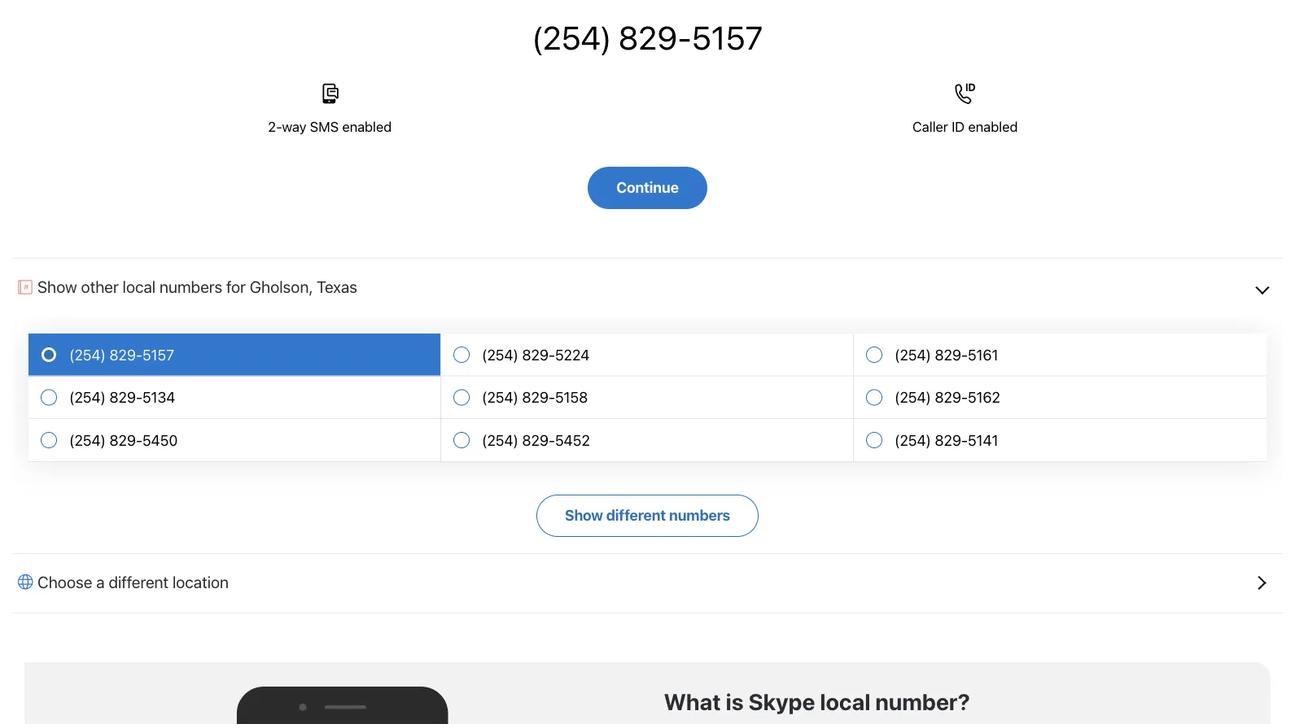 Task type: vqa. For each thing, say whether or not it's contained in the screenshot.
the Sign in dropdown button
no



Task type: locate. For each thing, give the bounding box(es) containing it.
2 5 4 8 2 9 5 4 5 2 element
[[482, 432, 590, 449]]

(254) inside '2 5 4 8 2 9 5 1 4 1' element
[[895, 432, 932, 449]]

0 vertical spatial numbers
[[160, 277, 223, 296]]

2 5 4 8 2 9 5 2 2 4 element
[[482, 346, 590, 364]]

829- for (254) 829-5224 radio
[[522, 346, 555, 364]]

829- inside 2 5 4 8 2 9 5 1 3 4 element
[[110, 389, 142, 406]]

829- for (254) 829-5450 option
[[110, 432, 142, 449]]

numbers inside dropdown button
[[160, 277, 223, 296]]

0 vertical spatial (254) 829-5157
[[532, 18, 764, 57]]

skype
[[749, 689, 816, 716]]

1 vertical spatial (254) 829-5157
[[69, 346, 174, 364]]

(254) for (254) 829-5162 option
[[895, 389, 932, 406]]

show left other
[[37, 277, 77, 296]]

(254) for the (254) 829-5158 option
[[482, 389, 519, 406]]

show other local numbers for gholson, texas button
[[12, 258, 1283, 318]]

2 5 4 8 2 9 5 1 3 4 element
[[69, 389, 175, 407]]

choose a different location button
[[12, 554, 1283, 613]]

(254) 829-5452
[[482, 432, 590, 449]]

(254) inside 2 5 4 8 2 9 5 1 6 1 element
[[895, 346, 932, 364]]

show down 5452
[[565, 506, 603, 524]]

different up "choose a different location" dropdown button
[[607, 506, 666, 524]]

(254)
[[532, 18, 612, 57], [69, 346, 106, 364], [482, 346, 519, 364], [895, 346, 932, 364], [69, 389, 106, 406], [482, 389, 519, 406], [895, 389, 932, 406], [69, 432, 106, 449], [482, 432, 519, 449], [895, 432, 932, 449]]

(254) inside 2 5 4 8 2 9 5 1 5 8 element
[[482, 389, 519, 406]]

829- for (254) 829-5162 option
[[935, 389, 968, 406]]

1 horizontal spatial different
[[607, 506, 666, 524]]

(254) 829-5161 radio
[[854, 334, 1267, 377]]

0 horizontal spatial numbers
[[160, 277, 223, 296]]

0 horizontal spatial enabled
[[342, 118, 392, 134]]

enabled right the 'sms'
[[342, 118, 392, 134]]

way
[[282, 118, 307, 134]]

829- inside 2 5 4 8 2 9 5 1 6 2 element
[[935, 389, 968, 406]]

829- for the (254) 829-5158 option
[[522, 389, 555, 406]]

local
[[123, 277, 156, 296], [820, 689, 871, 716]]

0 horizontal spatial local
[[123, 277, 156, 296]]

(254) inside 2 5 4 8 2 9 5 4 5 2 element
[[482, 432, 519, 449]]

(254) 829-5141
[[895, 432, 999, 449]]

0 vertical spatial different
[[607, 506, 666, 524]]

0 vertical spatial 5157
[[692, 18, 764, 57]]

829- inside 2 5 4 8 2 9 5 4 5 2 element
[[522, 432, 555, 449]]

show other local numbers for gholson, texas
[[37, 277, 358, 296]]

829- inside 2 5 4 8 2 9 5 1 5 7 element
[[110, 346, 142, 364]]

5134
[[142, 389, 175, 406]]

1 horizontal spatial enabled
[[969, 118, 1018, 134]]

1 horizontal spatial local
[[820, 689, 871, 716]]

1 horizontal spatial numbers
[[669, 506, 731, 524]]

caller
[[913, 118, 949, 134]]

0 horizontal spatial 5157
[[142, 346, 174, 364]]

sms
[[310, 118, 339, 134]]

5157
[[692, 18, 764, 57], [142, 346, 174, 364]]

1 vertical spatial 5157
[[142, 346, 174, 364]]

(254) 829-5162
[[895, 389, 1001, 406]]

show for show other local numbers for gholson, texas
[[37, 277, 77, 296]]

(254) inside 2 5 4 8 2 9 5 1 6 2 element
[[895, 389, 932, 406]]

(254) 829-5162 radio
[[854, 377, 1267, 420]]

1 vertical spatial numbers
[[669, 506, 731, 524]]

829- inside '2 5 4 8 2 9 5 1 4 1' element
[[935, 432, 968, 449]]

gholson,
[[250, 277, 313, 296]]

different inside button
[[607, 506, 666, 524]]

show inside show other local numbers for gholson, texas dropdown button
[[37, 277, 77, 296]]

show
[[37, 277, 77, 296], [565, 506, 603, 524]]

0 vertical spatial show
[[37, 277, 77, 296]]

1 vertical spatial different
[[109, 573, 169, 592]]

1 horizontal spatial show
[[565, 506, 603, 524]]

2 enabled from the left
[[969, 118, 1018, 134]]

is
[[726, 689, 744, 716]]

enabled
[[342, 118, 392, 134], [969, 118, 1018, 134]]

829- inside 2 5 4 8 2 9 5 4 5 0 element
[[110, 432, 142, 449]]

choose
[[37, 573, 92, 592]]

829- for '(254) 829-5452' radio
[[522, 432, 555, 449]]

show for show different numbers
[[565, 506, 603, 524]]

829- inside 2 5 4 8 2 9 5 2 2 4 element
[[522, 346, 555, 364]]

5224
[[555, 346, 590, 364]]

different right a
[[109, 573, 169, 592]]

2-
[[268, 118, 282, 134]]

show inside show different numbers button
[[565, 506, 603, 524]]

1 vertical spatial show
[[565, 506, 603, 524]]

0 horizontal spatial different
[[109, 573, 169, 592]]

(254) 829-5157 inside radio
[[69, 346, 174, 364]]

(254) inside 2 5 4 8 2 9 5 1 3 4 element
[[69, 389, 106, 406]]

0 vertical spatial local
[[123, 277, 156, 296]]

829- inside 2 5 4 8 2 9 5 1 6 1 element
[[935, 346, 968, 364]]

5141
[[968, 432, 999, 449]]

local right other
[[123, 277, 156, 296]]

0 horizontal spatial (254) 829-5157
[[69, 346, 174, 364]]

1 enabled from the left
[[342, 118, 392, 134]]

(254) 829-5452 radio
[[441, 420, 854, 462]]

(254) for "(254) 829-5161" option
[[895, 346, 932, 364]]

2 5 4 8 2 9 5 1 6 2 element
[[895, 389, 1001, 407]]

(254) for (254) 829-5134 radio
[[69, 389, 106, 406]]

(254) inside 2 5 4 8 2 9 5 4 5 0 element
[[69, 432, 106, 449]]

for
[[226, 277, 246, 296]]

enabled right id on the top right of the page
[[969, 118, 1018, 134]]

829- inside 2 5 4 8 2 9 5 1 5 8 element
[[522, 389, 555, 406]]

0 horizontal spatial show
[[37, 277, 77, 296]]

(254) 829-5157
[[532, 18, 764, 57], [69, 346, 174, 364]]

(254) inside 2 5 4 8 2 9 5 2 2 4 element
[[482, 346, 519, 364]]

1 horizontal spatial 5157
[[692, 18, 764, 57]]

(254) for '(254) 829-5452' radio
[[482, 432, 519, 449]]

different
[[607, 506, 666, 524], [109, 573, 169, 592]]

829-
[[619, 18, 692, 57], [110, 346, 142, 364], [522, 346, 555, 364], [935, 346, 968, 364], [110, 389, 142, 406], [522, 389, 555, 406], [935, 389, 968, 406], [110, 432, 142, 449], [522, 432, 555, 449], [935, 432, 968, 449]]

numbers
[[160, 277, 223, 296], [669, 506, 731, 524]]

5450
[[142, 432, 178, 449]]

(254) inside 2 5 4 8 2 9 5 1 5 7 element
[[69, 346, 106, 364]]

local right skype
[[820, 689, 871, 716]]



Task type: describe. For each thing, give the bounding box(es) containing it.
other
[[81, 277, 119, 296]]

5157 inside 2 5 4 8 2 9 5 1 5 7 element
[[142, 346, 174, 364]]

(254) 829-5158
[[482, 389, 588, 406]]

1 vertical spatial local
[[820, 689, 871, 716]]

829- for "(254) 829-5161" option
[[935, 346, 968, 364]]

(254) 829-5450 radio
[[29, 420, 441, 462]]

(254) for (254) 829-5450 option
[[69, 432, 106, 449]]

(254) 829-5224 radio
[[441, 334, 854, 377]]

829- for (254) 829-5157 radio
[[110, 346, 142, 364]]

a
[[96, 573, 105, 592]]

local inside dropdown button
[[123, 277, 156, 296]]

(254) 829-5224
[[482, 346, 590, 364]]

5452
[[555, 432, 590, 449]]

2 5 4 8 2 9 5 1 6 1 element
[[895, 346, 999, 364]]

5162
[[968, 389, 1001, 406]]

location
[[173, 573, 229, 592]]

2 5 4 8 2 9 5 4 5 0 element
[[69, 432, 178, 449]]

1 horizontal spatial (254) 829-5157
[[532, 18, 764, 57]]

choose a different location
[[37, 573, 229, 592]]

texas
[[317, 277, 358, 296]]

(254) for (254) 829-5141 radio on the bottom right of page
[[895, 432, 932, 449]]

what
[[664, 689, 721, 716]]

(254) 829-5450
[[69, 432, 178, 449]]

(254) 829-5141 radio
[[854, 420, 1267, 462]]

5158
[[555, 389, 588, 406]]

(254) 829-5161
[[895, 346, 999, 364]]

caller id enabled
[[913, 118, 1018, 134]]

number?
[[876, 689, 971, 716]]

numbers inside button
[[669, 506, 731, 524]]

5161
[[968, 346, 999, 364]]

2-way sms enabled
[[268, 118, 392, 134]]

(254) 829-5134
[[69, 389, 175, 406]]

2 5 4 8 2 9 5 1 4 1 element
[[895, 432, 999, 449]]

id
[[952, 118, 965, 134]]

(254) 829-5157 radio
[[29, 334, 441, 377]]

continue
[[617, 178, 679, 196]]

collapse-suggested-numbers option group
[[29, 334, 1267, 462]]

show different numbers button
[[537, 495, 759, 537]]

(254) for (254) 829-5224 radio
[[482, 346, 519, 364]]

829- for (254) 829-5141 radio on the bottom right of page
[[935, 432, 968, 449]]

continue button
[[588, 167, 708, 209]]

(254) for (254) 829-5157 radio
[[69, 346, 106, 364]]

829- for (254) 829-5134 radio
[[110, 389, 142, 406]]

2 5 4 8 2 9 5 1 5 8 element
[[482, 389, 588, 407]]

(254) 829-5158 radio
[[441, 377, 854, 420]]

(254) 829-5134 radio
[[29, 377, 441, 420]]

different inside dropdown button
[[109, 573, 169, 592]]

2 5 4 8 2 9 5 1 5 7 element
[[69, 346, 174, 364]]

show different numbers
[[565, 506, 731, 524]]

what is skype local number?
[[664, 689, 971, 716]]



